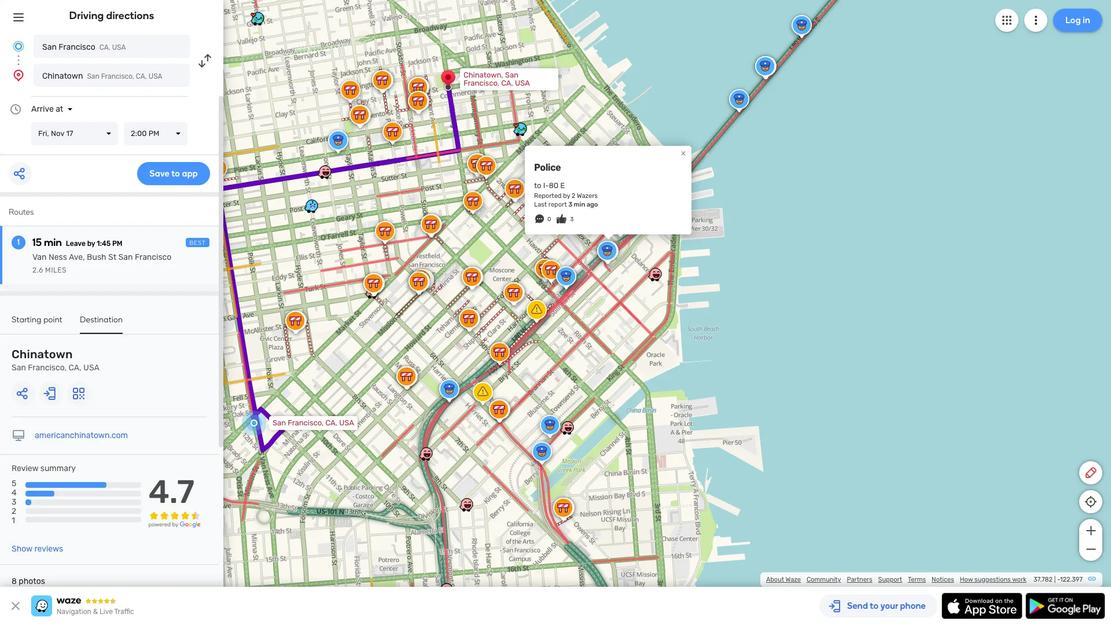 Task type: describe. For each thing, give the bounding box(es) containing it.
1 inside 5 4 3 2 1
[[12, 516, 15, 526]]

0 vertical spatial 1
[[17, 237, 20, 247]]

navigation
[[57, 608, 91, 616]]

0
[[548, 216, 551, 223]]

francisco, inside chinatown, san francisco, ca, usa
[[464, 79, 500, 87]]

2:00 pm
[[131, 129, 159, 138]]

report
[[549, 201, 567, 208]]

4.7
[[149, 473, 195, 511]]

chinatown,
[[464, 71, 504, 79]]

clock image
[[9, 102, 23, 116]]

navigation & live traffic
[[57, 608, 134, 616]]

work
[[1013, 576, 1027, 584]]

traffic
[[114, 608, 134, 616]]

15 min leave by 1:45 pm
[[32, 236, 123, 249]]

pm inside 2:00 pm list box
[[149, 129, 159, 138]]

ness
[[49, 252, 67, 262]]

at
[[56, 104, 63, 114]]

terms
[[908, 576, 926, 584]]

point
[[44, 315, 63, 325]]

waze
[[786, 576, 801, 584]]

best
[[189, 240, 206, 247]]

2 inside to i-80 e reported by 2 wazers last report 3 min ago
[[572, 192, 576, 200]]

pencil image
[[1085, 466, 1098, 480]]

i-
[[544, 181, 549, 190]]

current location image
[[12, 39, 25, 53]]

4
[[12, 488, 17, 498]]

reviews
[[34, 544, 63, 554]]

driving directions
[[69, 9, 154, 22]]

location image
[[12, 68, 25, 82]]

usa inside san francisco ca, usa
[[112, 43, 126, 52]]

suggestions
[[975, 576, 1011, 584]]

summary
[[40, 464, 76, 474]]

st
[[108, 252, 116, 262]]

photos
[[19, 577, 45, 587]]

how suggestions work link
[[960, 576, 1027, 584]]

37.782 | -122.397
[[1034, 576, 1083, 584]]

review summary
[[12, 464, 76, 474]]

partners
[[847, 576, 873, 584]]

chinatown, san francisco, ca, usa
[[464, 71, 530, 87]]

|
[[1055, 576, 1056, 584]]

37.782
[[1034, 576, 1053, 584]]

wazers
[[577, 192, 598, 200]]

leave
[[66, 240, 86, 248]]

about waze link
[[767, 576, 801, 584]]

police
[[534, 162, 561, 173]]

arrive at
[[31, 104, 63, 114]]

1 vertical spatial 3
[[571, 216, 574, 223]]

san inside chinatown, san francisco, ca, usa
[[505, 71, 519, 79]]

live
[[100, 608, 113, 616]]

1 × link from the top
[[679, 148, 689, 159]]

notices
[[932, 576, 955, 584]]

0 vertical spatial chinatown san francisco, ca, usa
[[42, 71, 162, 81]]

2 inside 5 4 3 2 1
[[12, 507, 16, 517]]

ca, inside chinatown, san francisco, ca, usa
[[502, 79, 513, 87]]

zoom out image
[[1084, 543, 1099, 556]]

1 vertical spatial chinatown san francisco, ca, usa
[[12, 347, 99, 373]]

san inside van ness ave, bush st san francisco 2.6 miles
[[118, 252, 133, 262]]

francisco inside van ness ave, bush st san francisco 2.6 miles
[[135, 252, 172, 262]]

to
[[534, 181, 542, 190]]

x image
[[9, 599, 23, 613]]

starting point
[[12, 315, 63, 325]]

americanchinatown.com
[[35, 431, 128, 441]]

destination
[[80, 315, 123, 325]]

fri, nov 17
[[38, 129, 73, 138]]

chinatown inside chinatown san francisco, ca, usa
[[12, 347, 73, 361]]

miles
[[45, 266, 67, 274]]

americanchinatown.com link
[[35, 431, 128, 441]]

san francisco ca, usa
[[42, 42, 126, 52]]



Task type: locate. For each thing, give the bounding box(es) containing it.
terms link
[[908, 576, 926, 584]]

nov
[[51, 129, 64, 138]]

pm right 1:45
[[112, 240, 123, 248]]

driving
[[69, 9, 104, 22]]

e
[[561, 181, 565, 190]]

0 horizontal spatial pm
[[112, 240, 123, 248]]

1 down 4
[[12, 516, 15, 526]]

2 left wazers
[[572, 192, 576, 200]]

partners link
[[847, 576, 873, 584]]

chinatown up at
[[42, 71, 83, 81]]

0 vertical spatial 3
[[569, 201, 573, 208]]

to i-80 e reported by 2 wazers last report 3 min ago
[[534, 181, 598, 208]]

community
[[807, 576, 842, 584]]

1 vertical spatial chinatown
[[12, 347, 73, 361]]

chinatown down the starting point button
[[12, 347, 73, 361]]

1 vertical spatial pm
[[112, 240, 123, 248]]

last
[[534, 201, 547, 208]]

2 × link from the top
[[679, 235, 689, 246]]

pm
[[149, 129, 159, 138], [112, 240, 123, 248]]

community link
[[807, 576, 842, 584]]

pm right 2:00 on the top of page
[[149, 129, 159, 138]]

3 down 5
[[12, 498, 16, 507]]

5 4 3 2 1
[[12, 479, 17, 526]]

support
[[879, 576, 903, 584]]

usa
[[112, 43, 126, 52], [149, 72, 162, 80], [515, 79, 530, 87], [83, 363, 99, 373], [339, 419, 354, 427]]

0 horizontal spatial 2
[[12, 507, 16, 517]]

computer image
[[12, 429, 25, 443]]

ago
[[587, 201, 598, 208]]

min down wazers
[[574, 201, 586, 208]]

0 vertical spatial min
[[574, 201, 586, 208]]

×
[[681, 148, 686, 159], [681, 235, 686, 246]]

2:00
[[131, 129, 147, 138]]

min up ness
[[44, 236, 62, 249]]

notices link
[[932, 576, 955, 584]]

usa inside chinatown, san francisco, ca, usa
[[515, 79, 530, 87]]

0 horizontal spatial 1
[[12, 516, 15, 526]]

bush
[[87, 252, 106, 262]]

0 vertical spatial by
[[563, 192, 570, 200]]

1 horizontal spatial 2
[[572, 192, 576, 200]]

0 vertical spatial × link
[[679, 148, 689, 159]]

15
[[32, 236, 42, 249]]

2 down 4
[[12, 507, 16, 517]]

by left 1:45
[[87, 240, 95, 248]]

0 vertical spatial 2
[[572, 192, 576, 200]]

routes
[[9, 207, 34, 217]]

support link
[[879, 576, 903, 584]]

francisco down driving
[[59, 42, 95, 52]]

1 vertical spatial × link
[[679, 235, 689, 246]]

review
[[12, 464, 38, 474]]

fri,
[[38, 129, 49, 138]]

3 right 0
[[571, 216, 574, 223]]

3 inside to i-80 e reported by 2 wazers last report 3 min ago
[[569, 201, 573, 208]]

directions
[[106, 9, 154, 22]]

about waze community partners support terms notices how suggestions work
[[767, 576, 1027, 584]]

1 horizontal spatial pm
[[149, 129, 159, 138]]

0 vertical spatial francisco
[[59, 42, 95, 52]]

1 horizontal spatial min
[[574, 201, 586, 208]]

8 photos
[[12, 577, 45, 587]]

fri, nov 17 list box
[[31, 122, 118, 145]]

2:00 pm list box
[[124, 122, 188, 145]]

van ness ave, bush st san francisco 2.6 miles
[[32, 252, 172, 274]]

van
[[32, 252, 47, 262]]

chinatown san francisco, ca, usa down point
[[12, 347, 99, 373]]

1 vertical spatial min
[[44, 236, 62, 249]]

san
[[42, 42, 57, 52], [505, 71, 519, 79], [87, 72, 99, 80], [118, 252, 133, 262], [12, 363, 26, 373], [273, 419, 286, 427]]

1 horizontal spatial francisco
[[135, 252, 172, 262]]

2.6
[[32, 266, 43, 274]]

8
[[12, 577, 17, 587]]

× link
[[679, 148, 689, 159], [679, 235, 689, 246]]

francisco right st
[[135, 252, 172, 262]]

min inside to i-80 e reported by 2 wazers last report 3 min ago
[[574, 201, 586, 208]]

min
[[574, 201, 586, 208], [44, 236, 62, 249]]

1 vertical spatial francisco
[[135, 252, 172, 262]]

2 × from the top
[[681, 235, 686, 246]]

show
[[12, 544, 32, 554]]

francisco,
[[101, 72, 134, 80], [464, 79, 500, 87], [28, 363, 67, 373], [288, 419, 324, 427]]

0 vertical spatial pm
[[149, 129, 159, 138]]

ca, inside san francisco ca, usa
[[99, 43, 110, 52]]

chinatown san francisco, ca, usa down san francisco ca, usa
[[42, 71, 162, 81]]

show reviews
[[12, 544, 63, 554]]

reported
[[534, 192, 562, 200]]

-
[[1058, 576, 1061, 584]]

0 horizontal spatial min
[[44, 236, 62, 249]]

1 left 15
[[17, 237, 20, 247]]

by inside 15 min leave by 1:45 pm
[[87, 240, 95, 248]]

5
[[12, 479, 16, 489]]

how
[[960, 576, 974, 584]]

destination button
[[80, 315, 123, 334]]

starting point button
[[12, 315, 63, 333]]

2
[[572, 192, 576, 200], [12, 507, 16, 517]]

0 horizontal spatial by
[[87, 240, 95, 248]]

san francisco, ca, usa
[[273, 419, 354, 427]]

chinatown san francisco, ca, usa
[[42, 71, 162, 81], [12, 347, 99, 373]]

2 vertical spatial 3
[[12, 498, 16, 507]]

1 vertical spatial by
[[87, 240, 95, 248]]

3
[[569, 201, 573, 208], [571, 216, 574, 223], [12, 498, 16, 507]]

0 vertical spatial ×
[[681, 148, 686, 159]]

0 vertical spatial chinatown
[[42, 71, 83, 81]]

0 horizontal spatial francisco
[[59, 42, 95, 52]]

ca,
[[99, 43, 110, 52], [136, 72, 147, 80], [502, 79, 513, 87], [69, 363, 81, 373], [326, 419, 338, 427]]

arrive
[[31, 104, 54, 114]]

1 horizontal spatial by
[[563, 192, 570, 200]]

122.397
[[1061, 576, 1083, 584]]

&
[[93, 608, 98, 616]]

chinatown
[[42, 71, 83, 81], [12, 347, 73, 361]]

by inside to i-80 e reported by 2 wazers last report 3 min ago
[[563, 192, 570, 200]]

80
[[549, 181, 559, 190]]

1 × from the top
[[681, 148, 686, 159]]

about
[[767, 576, 785, 584]]

1
[[17, 237, 20, 247], [12, 516, 15, 526]]

1 vertical spatial 2
[[12, 507, 16, 517]]

starting
[[12, 315, 41, 325]]

3 inside 5 4 3 2 1
[[12, 498, 16, 507]]

1 horizontal spatial 1
[[17, 237, 20, 247]]

1 vertical spatial 1
[[12, 516, 15, 526]]

ave,
[[69, 252, 85, 262]]

3 right report
[[569, 201, 573, 208]]

francisco
[[59, 42, 95, 52], [135, 252, 172, 262]]

link image
[[1088, 574, 1097, 584]]

17
[[66, 129, 73, 138]]

1:45
[[97, 240, 111, 248]]

pm inside 15 min leave by 1:45 pm
[[112, 240, 123, 248]]

zoom in image
[[1084, 524, 1099, 538]]

by down e
[[563, 192, 570, 200]]

1 vertical spatial ×
[[681, 235, 686, 246]]



Task type: vqa. For each thing, say whether or not it's contained in the screenshot.
00:00 to the right
no



